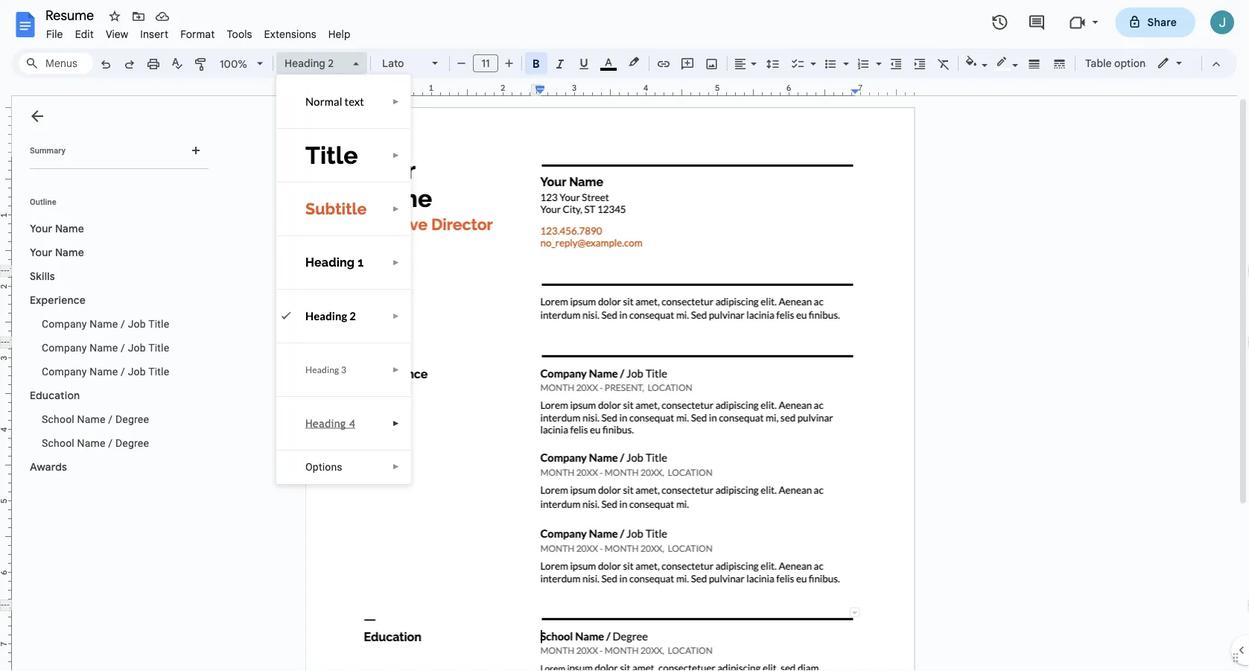 Task type: locate. For each thing, give the bounding box(es) containing it.
0 vertical spatial 2
[[328, 57, 334, 70]]

2 job from the top
[[128, 342, 146, 354]]

0 horizontal spatial 2
[[328, 57, 334, 70]]

heading up heading 3
[[306, 310, 348, 323]]

2 down heading 1
[[350, 310, 356, 323]]

Zoom text field
[[216, 54, 252, 75]]

1 horizontal spatial 2
[[350, 310, 356, 323]]

heading 4
[[306, 417, 355, 430]]

Menus field
[[19, 53, 93, 74]]

6 ► from the top
[[393, 366, 400, 374]]

your up skills
[[30, 246, 52, 259]]

your
[[30, 222, 52, 235], [30, 246, 52, 259]]

your name
[[30, 222, 84, 235], [30, 246, 84, 259]]

2 vertical spatial company
[[42, 366, 87, 378]]

heading left 3
[[306, 364, 339, 375]]

heading
[[285, 57, 326, 70], [306, 256, 355, 269], [306, 310, 348, 323], [306, 364, 339, 375], [306, 417, 346, 430]]

company name / job title
[[42, 318, 169, 330], [42, 342, 169, 354], [42, 366, 169, 378]]

►
[[393, 97, 400, 106], [393, 151, 400, 159], [393, 205, 400, 213], [393, 258, 400, 267], [393, 312, 400, 320], [393, 366, 400, 374], [393, 419, 400, 428], [393, 463, 400, 471]]

outline
[[30, 197, 56, 206]]

1 vertical spatial 2
[[350, 310, 356, 323]]

table options button
[[1079, 52, 1158, 75]]

job
[[128, 318, 146, 330], [128, 342, 146, 354], [128, 366, 146, 378]]

your down 'outline'
[[30, 222, 52, 235]]

skills
[[30, 270, 55, 283]]

your name down 'outline'
[[30, 222, 84, 235]]

heading down the extensions menu item
[[285, 57, 326, 70]]

1 vertical spatial heading 2
[[306, 310, 356, 323]]

2 school from the top
[[42, 437, 74, 449]]

0 vertical spatial heading 2
[[285, 57, 334, 70]]

0 vertical spatial company
[[42, 318, 87, 330]]

heading 1
[[306, 256, 364, 269]]

school
[[42, 413, 74, 426], [42, 437, 74, 449]]

extensions
[[264, 28, 317, 41]]

3 job from the top
[[128, 366, 146, 378]]

8 ► from the top
[[393, 463, 400, 471]]

Star checkbox
[[104, 6, 125, 27]]

► for heading 4
[[393, 419, 400, 428]]

edit menu item
[[69, 25, 100, 43]]

heading inside the styles list. heading 2 selected. "option"
[[285, 57, 326, 70]]

2 degree from the top
[[115, 437, 149, 449]]

1 vertical spatial your name
[[30, 246, 84, 259]]

► for title
[[393, 151, 400, 159]]

2 vertical spatial company name / job title
[[42, 366, 169, 378]]

file menu item
[[40, 25, 69, 43]]

insert
[[140, 28, 169, 41]]

border dash image
[[1052, 53, 1069, 74]]

2 down help
[[328, 57, 334, 70]]

school name / degree down education
[[42, 413, 149, 426]]

1 company from the top
[[42, 318, 87, 330]]

education
[[30, 389, 80, 402]]

3 ► from the top
[[393, 205, 400, 213]]

insert menu item
[[134, 25, 175, 43]]

0 vertical spatial school
[[42, 413, 74, 426]]

menu bar containing file
[[40, 19, 357, 44]]

school up awards
[[42, 437, 74, 449]]

1 vertical spatial degree
[[115, 437, 149, 449]]

3
[[341, 364, 347, 375]]

0 vertical spatial company name / job title
[[42, 318, 169, 330]]

share button
[[1116, 7, 1196, 37]]

name
[[55, 222, 84, 235], [55, 246, 84, 259], [90, 318, 118, 330], [90, 342, 118, 354], [90, 366, 118, 378], [77, 413, 106, 426], [77, 437, 106, 449]]

1 vertical spatial school
[[42, 437, 74, 449]]

0 vertical spatial your
[[30, 222, 52, 235]]

degree
[[115, 413, 149, 426], [115, 437, 149, 449]]

4 ► from the top
[[393, 258, 400, 267]]

1 vertical spatial your
[[30, 246, 52, 259]]

font list. lato selected. option
[[382, 53, 423, 74]]

► for subtitle
[[393, 205, 400, 213]]

0 vertical spatial school name / degree
[[42, 413, 149, 426]]

heading 2
[[285, 57, 334, 70], [306, 310, 356, 323]]

1
[[358, 256, 364, 269]]

heading 2 down heading 1
[[306, 310, 356, 323]]

ptions
[[313, 461, 343, 473]]

insert image image
[[704, 53, 721, 74]]

5 ► from the top
[[393, 312, 400, 320]]

2 ► from the top
[[393, 151, 400, 159]]

1 ► from the top
[[393, 97, 400, 106]]

title
[[306, 141, 358, 169], [148, 318, 169, 330], [148, 342, 169, 354], [148, 366, 169, 378]]

school name / degree up awards
[[42, 437, 149, 449]]

heading 2 inside "option"
[[285, 57, 334, 70]]

school down education
[[42, 413, 74, 426]]

Rename text field
[[40, 6, 103, 24]]

/
[[121, 318, 125, 330], [121, 342, 125, 354], [121, 366, 125, 378], [108, 413, 113, 426], [108, 437, 113, 449]]

► for heading 2
[[393, 312, 400, 320]]

heading 3
[[306, 364, 347, 375]]

2 vertical spatial job
[[128, 366, 146, 378]]

format menu item
[[175, 25, 221, 43]]

normal text
[[306, 95, 364, 108]]

edit
[[75, 28, 94, 41]]

1 vertical spatial school name / degree
[[42, 437, 149, 449]]

1 vertical spatial company
[[42, 342, 87, 354]]

experience
[[30, 294, 86, 307]]

7 ► from the top
[[393, 419, 400, 428]]

1 vertical spatial job
[[128, 342, 146, 354]]

o ptions
[[306, 461, 343, 473]]

0 vertical spatial job
[[128, 318, 146, 330]]

background color image
[[964, 53, 981, 71]]

0 vertical spatial degree
[[115, 413, 149, 426]]

0 vertical spatial your name
[[30, 222, 84, 235]]

2
[[328, 57, 334, 70], [350, 310, 356, 323]]

tools menu item
[[221, 25, 258, 43]]

subtitle
[[306, 200, 367, 218]]

menu bar
[[40, 19, 357, 44]]

mode and view toolbar
[[1146, 48, 1229, 78]]

heading left 4
[[306, 417, 346, 430]]

Zoom field
[[214, 53, 270, 75]]

summary
[[30, 146, 65, 155]]

your name up skills
[[30, 246, 84, 259]]

heading 2 down the extensions menu item
[[285, 57, 334, 70]]

options o element
[[306, 461, 347, 473]]

1 vertical spatial company name / job title
[[42, 342, 169, 354]]

company
[[42, 318, 87, 330], [42, 342, 87, 354], [42, 366, 87, 378]]

school name / degree
[[42, 413, 149, 426], [42, 437, 149, 449]]



Task type: describe. For each thing, give the bounding box(es) containing it.
highlight color image
[[626, 53, 642, 71]]

1 school name / degree from the top
[[42, 413, 149, 426]]

tools
[[227, 28, 252, 41]]

► for heading 3
[[393, 366, 400, 374]]

lato
[[382, 57, 404, 70]]

menu bar inside menu bar banner
[[40, 19, 357, 44]]

menu bar banner
[[0, 0, 1250, 672]]

Font size text field
[[474, 54, 498, 72]]

awards
[[30, 461, 67, 474]]

outline heading
[[12, 196, 215, 217]]

normal
[[306, 95, 343, 108]]

styles list. heading 2 selected. option
[[285, 53, 344, 74]]

view menu item
[[100, 25, 134, 43]]

2 company name / job title from the top
[[42, 342, 169, 354]]

2 school name / degree from the top
[[42, 437, 149, 449]]

1 your from the top
[[30, 222, 52, 235]]

text color image
[[601, 53, 617, 71]]

1 your name from the top
[[30, 222, 84, 235]]

3 company from the top
[[42, 366, 87, 378]]

heading left the 1 at left top
[[306, 256, 355, 269]]

document outline element
[[12, 96, 215, 672]]

3 company name / job title from the top
[[42, 366, 169, 378]]

extensions menu item
[[258, 25, 323, 43]]

summary heading
[[30, 145, 65, 157]]

o
[[306, 461, 313, 473]]

line & paragraph spacing image
[[765, 53, 782, 74]]

title application
[[0, 0, 1250, 672]]

► for heading 1
[[393, 258, 400, 267]]

help
[[328, 28, 351, 41]]

options
[[1115, 57, 1152, 70]]

1 degree from the top
[[115, 413, 149, 426]]

format
[[180, 28, 215, 41]]

table options
[[1086, 57, 1152, 70]]

view
[[106, 28, 128, 41]]

2 your from the top
[[30, 246, 52, 259]]

main toolbar
[[92, 0, 1159, 578]]

Font size field
[[473, 54, 505, 73]]

► for normal text
[[393, 97, 400, 106]]

help menu item
[[323, 25, 357, 43]]

click to select borders image
[[850, 608, 860, 618]]

heading 2 inside 'title' list box
[[306, 310, 356, 323]]

1 company name / job title from the top
[[42, 318, 169, 330]]

table
[[1086, 57, 1112, 70]]

1 job from the top
[[128, 318, 146, 330]]

4
[[350, 417, 355, 430]]

file
[[46, 28, 63, 41]]

title inside list box
[[306, 141, 358, 169]]

border width image
[[1027, 53, 1044, 74]]

1 school from the top
[[42, 413, 74, 426]]

title list box
[[277, 75, 411, 484]]

2 inside 'title' list box
[[350, 310, 356, 323]]

text
[[345, 95, 364, 108]]

share
[[1148, 16, 1178, 29]]

2 company from the top
[[42, 342, 87, 354]]

2 inside "option"
[[328, 57, 334, 70]]

2 your name from the top
[[30, 246, 84, 259]]



Task type: vqa. For each thing, say whether or not it's contained in the screenshot.
EXTENSIONS menu item
yes



